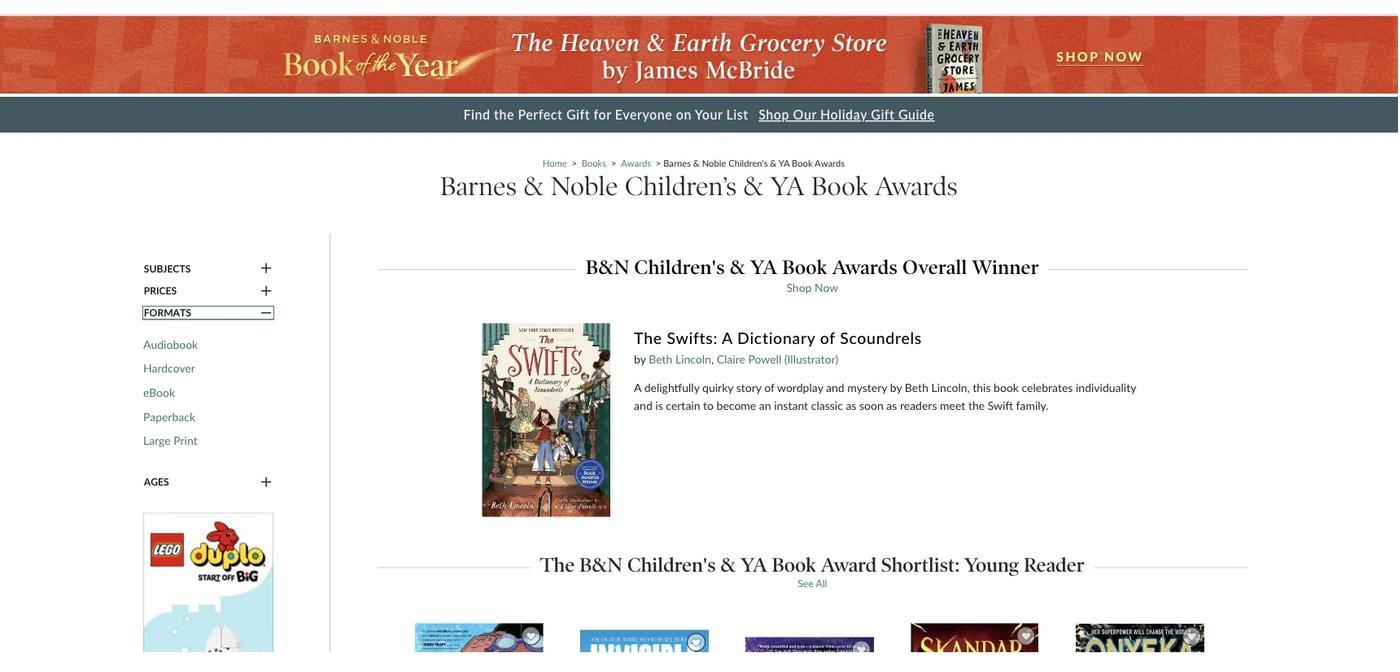 Task type: describe. For each thing, give the bounding box(es) containing it.
ebook link
[[143, 386, 175, 400]]

plus arrow image
[[261, 306, 272, 320]]

become
[[717, 399, 756, 413]]

,
[[711, 352, 714, 366]]

beth inside 'a delightfully quirky story of wordplay and mystery by beth lincoln, this book celebrates individuality and is certain to become an instant classic as soon as readers meet the swift family.'
[[905, 381, 929, 395]]

awards down "guide"
[[875, 170, 958, 202]]

ages
[[144, 476, 169, 488]]

book
[[994, 381, 1019, 395]]

an
[[759, 399, 771, 413]]

swift
[[988, 399, 1013, 413]]

claire
[[717, 352, 745, 366]]

mystery
[[848, 381, 887, 395]]

0 vertical spatial children's
[[729, 157, 768, 168]]

barnes for barnes & noble children's & ya book awards
[[440, 170, 517, 202]]

books
[[582, 157, 606, 168]]

b&n children's & ya book awards overall winner shop now
[[586, 255, 1039, 295]]

children's inside the b&n children's & ya book award shortlist: young reader see all
[[627, 553, 716, 577]]

winner
[[972, 255, 1039, 279]]

audiobook link
[[143, 337, 198, 351]]

barnes & noble children's & ya book awards
[[440, 170, 958, 202]]

of for scoundrels
[[820, 328, 836, 347]]

& inside the b&n children's & ya book award shortlist: young reader see all
[[721, 553, 736, 577]]

find the perfect gift for everyone on your list shop our holiday gift guide
[[463, 107, 935, 123]]

0 vertical spatial shop
[[759, 107, 790, 123]]

2 as from the left
[[887, 399, 897, 413]]

see
[[798, 578, 814, 590]]

paperback link
[[143, 410, 195, 424]]

swifts:
[[667, 328, 718, 347]]

awards down holiday
[[815, 157, 845, 168]]

the swifts: a dictionary of scoundrels link
[[634, 327, 1143, 350]]

book inside b&n children's & ya book awards overall winner shop now
[[782, 255, 828, 279]]

0 horizontal spatial and
[[634, 399, 653, 413]]

certain
[[666, 399, 700, 413]]

a inside the swifts: a dictionary of scoundrels by beth lincoln , claire powell (illustrator)
[[722, 328, 733, 347]]

large print
[[143, 434, 198, 448]]

perfect
[[518, 107, 563, 123]]

is
[[655, 399, 663, 413]]

ebook
[[143, 386, 175, 399]]

the swifts: a dictionary of scoundrels by beth lincoln , claire powell (illustrator)
[[634, 328, 922, 366]]

your
[[695, 107, 723, 123]]

& inside b&n children's & ya book awards overall winner shop now
[[730, 255, 745, 279]]

on
[[676, 107, 692, 123]]

meet
[[940, 399, 966, 413]]

book down our
[[792, 157, 813, 168]]

family.
[[1016, 399, 1049, 413]]

children's inside b&n children's & ya book awards overall winner shop now
[[634, 255, 725, 279]]

1 gift from the left
[[566, 107, 590, 123]]

our
[[793, 107, 817, 123]]

dictionary
[[737, 328, 816, 347]]

awards inside b&n children's & ya book awards overall winner shop now
[[832, 255, 898, 279]]

soon
[[860, 399, 884, 413]]

the swifts: a dictionary of scoundrels image
[[482, 323, 610, 517]]

the inside 'a delightfully quirky story of wordplay and mystery by beth lincoln, this book celebrates individuality and is certain to become an instant classic as soon as readers meet the swift family.'
[[968, 399, 985, 413]]

barnes & noble children's & ya book awards
[[663, 157, 845, 168]]

story
[[736, 381, 762, 395]]

hardcover link
[[143, 361, 195, 376]]

ages button
[[143, 475, 273, 489]]

subjects
[[144, 262, 191, 274]]

awards right books on the top left
[[621, 157, 651, 168]]

the for swifts:
[[634, 328, 662, 347]]

list
[[726, 107, 749, 123]]

1 as from the left
[[846, 399, 857, 413]]

minus arrow image for subjects
[[261, 261, 272, 276]]

holiday
[[820, 107, 867, 123]]

b&n inside b&n children's & ya book awards overall winner shop now
[[586, 255, 629, 279]]

swim team: a graphic novel image
[[414, 623, 544, 654]]

powell
[[748, 352, 782, 366]]

barnes & noble book of the year! the heaven & earth grocery store. shop now image
[[0, 16, 1398, 94]]

0 vertical spatial the
[[494, 107, 514, 123]]

individuality
[[1076, 381, 1136, 395]]



Task type: locate. For each thing, give the bounding box(es) containing it.
0 vertical spatial of
[[820, 328, 836, 347]]

by inside the swifts: a dictionary of scoundrels by beth lincoln , claire powell (illustrator)
[[634, 352, 646, 366]]

0 horizontal spatial noble
[[551, 170, 618, 202]]

now
[[815, 281, 839, 295]]

of up (illustrator) at right bottom
[[820, 328, 836, 347]]

0 horizontal spatial gift
[[566, 107, 590, 123]]

0 vertical spatial beth
[[649, 352, 673, 366]]

1 vertical spatial of
[[765, 381, 775, 395]]

0 horizontal spatial beth
[[649, 352, 673, 366]]

1 horizontal spatial by
[[890, 381, 902, 395]]

young
[[964, 553, 1019, 577]]

paperback
[[143, 410, 195, 424]]

1 horizontal spatial barnes
[[663, 157, 691, 168]]

as left soon
[[846, 399, 857, 413]]

1 horizontal spatial and
[[826, 381, 845, 395]]

1 vertical spatial barnes
[[440, 170, 517, 202]]

by inside 'a delightfully quirky story of wordplay and mystery by beth lincoln, this book celebrates individuality and is certain to become an instant classic as soon as readers meet the swift family.'
[[890, 381, 902, 395]]

0 horizontal spatial a
[[634, 381, 641, 395]]

and left is
[[634, 399, 653, 413]]

noble up barnes & noble children's & ya book awards
[[702, 157, 726, 168]]

the b&n children's & ya book award shortlist: young reader see all
[[540, 553, 1085, 590]]

guide
[[899, 107, 935, 123]]

ya
[[779, 157, 790, 168], [770, 170, 805, 202], [750, 255, 777, 279], [741, 553, 767, 577]]

onyeka and the academy of the sun image
[[1075, 624, 1205, 654]]

as
[[846, 399, 857, 413], [887, 399, 897, 413]]

of inside 'a delightfully quirky story of wordplay and mystery by beth lincoln, this book celebrates individuality and is certain to become an instant classic as soon as readers meet the swift family.'
[[765, 381, 775, 395]]

0 vertical spatial a
[[722, 328, 733, 347]]

0 vertical spatial noble
[[702, 157, 726, 168]]

0 horizontal spatial the
[[540, 553, 575, 577]]

a
[[722, 328, 733, 347], [634, 381, 641, 395]]

of
[[820, 328, 836, 347], [765, 381, 775, 395]]

print
[[174, 434, 198, 448]]

0 horizontal spatial of
[[765, 381, 775, 395]]

noble for children's
[[702, 157, 726, 168]]

gift left "guide"
[[871, 107, 895, 123]]

0 horizontal spatial by
[[634, 352, 646, 366]]

by
[[634, 352, 646, 366], [890, 381, 902, 395]]

skandar and the unicorn thief (b&n exclusive edition) image
[[910, 623, 1039, 654]]

of for wordplay
[[765, 381, 775, 395]]

the
[[494, 107, 514, 123], [968, 399, 985, 413]]

the down this
[[968, 399, 985, 413]]

and up classic
[[826, 381, 845, 395]]

minus arrow image
[[261, 261, 272, 276], [261, 284, 272, 298]]

a left delightfully
[[634, 381, 641, 395]]

awards
[[621, 157, 651, 168], [815, 157, 845, 168], [875, 170, 958, 202], [832, 255, 898, 279]]

&
[[693, 157, 700, 168], [770, 157, 777, 168], [524, 170, 544, 202], [744, 170, 764, 202], [730, 255, 745, 279], [721, 553, 736, 577]]

reader
[[1024, 553, 1085, 577]]

shop
[[759, 107, 790, 123], [787, 281, 812, 295]]

1 vertical spatial minus arrow image
[[261, 284, 272, 298]]

prices button
[[143, 284, 273, 298]]

0 vertical spatial by
[[634, 352, 646, 366]]

a delightfully quirky story of wordplay and mystery by beth lincoln, this book celebrates individuality and is certain to become an instant classic as soon as readers meet the swift family.
[[634, 381, 1136, 413]]

by right mystery
[[890, 381, 902, 395]]

a up "claire"
[[722, 328, 733, 347]]

a inside 'a delightfully quirky story of wordplay and mystery by beth lincoln, this book celebrates individuality and is certain to become an instant classic as soon as readers meet the swift family.'
[[634, 381, 641, 395]]

quirky
[[703, 381, 734, 395]]

book up see
[[772, 553, 816, 577]]

beth up readers
[[905, 381, 929, 395]]

for
[[594, 107, 612, 123]]

gift left the "for"
[[566, 107, 590, 123]]

1 horizontal spatial of
[[820, 328, 836, 347]]

plus image
[[261, 475, 272, 489]]

1 vertical spatial b&n
[[579, 553, 623, 577]]

0 vertical spatial minus arrow image
[[261, 261, 272, 276]]

barnes
[[663, 157, 691, 168], [440, 170, 517, 202]]

lincoln
[[676, 352, 711, 366]]

1 horizontal spatial gift
[[871, 107, 895, 123]]

beth up delightfully
[[649, 352, 673, 366]]

1 horizontal spatial as
[[887, 399, 897, 413]]

0 vertical spatial b&n
[[586, 255, 629, 279]]

book
[[792, 157, 813, 168], [811, 170, 869, 202], [782, 255, 828, 279], [772, 553, 816, 577]]

scoundrels
[[840, 328, 922, 347]]

by left beth lincoln link
[[634, 352, 646, 366]]

0 horizontal spatial as
[[846, 399, 857, 413]]

1 horizontal spatial noble
[[702, 157, 726, 168]]

0 horizontal spatial the
[[494, 107, 514, 123]]

barnes up children's
[[663, 157, 691, 168]]

shop left now in the top of the page
[[787, 281, 812, 295]]

1 vertical spatial beth
[[905, 381, 929, 395]]

1 vertical spatial noble
[[551, 170, 618, 202]]

noble
[[702, 157, 726, 168], [551, 170, 618, 202]]

everyone
[[615, 107, 673, 123]]

1 horizontal spatial beth
[[905, 381, 929, 395]]

b&n
[[586, 255, 629, 279], [579, 553, 623, 577]]

0 vertical spatial and
[[826, 381, 845, 395]]

see all link
[[798, 578, 827, 590]]

this
[[973, 381, 991, 395]]

book up shop now link
[[782, 255, 828, 279]]

the inside the swifts: a dictionary of scoundrels by beth lincoln , claire powell (illustrator)
[[634, 328, 662, 347]]

children's
[[625, 170, 737, 202]]

lincoln,
[[932, 381, 970, 395]]

all
[[816, 578, 827, 590]]

noble down books link
[[551, 170, 618, 202]]

gift
[[566, 107, 590, 123], [871, 107, 895, 123]]

large
[[143, 434, 171, 448]]

celebrates
[[1022, 381, 1073, 395]]

1 horizontal spatial a
[[722, 328, 733, 347]]

barnes down find
[[440, 170, 517, 202]]

the right find
[[494, 107, 514, 123]]

children's down the list
[[729, 157, 768, 168]]

the
[[634, 328, 662, 347], [540, 553, 575, 577]]

overall
[[903, 255, 967, 279]]

hardcover
[[143, 361, 195, 375]]

1 vertical spatial the
[[968, 399, 985, 413]]

of inside the swifts: a dictionary of scoundrels by beth lincoln , claire powell (illustrator)
[[820, 328, 836, 347]]

formats
[[144, 307, 191, 319]]

home
[[543, 157, 567, 168]]

julia and the shark image
[[745, 637, 875, 654]]

awards up now in the top of the page
[[832, 255, 898, 279]]

shop left our
[[759, 107, 790, 123]]

prices
[[144, 285, 177, 296]]

books link
[[582, 157, 606, 168]]

instant
[[774, 399, 808, 413]]

ya inside b&n children's & ya book awards overall winner shop now
[[750, 255, 777, 279]]

beth inside the swifts: a dictionary of scoundrels by beth lincoln , claire powell (illustrator)
[[649, 352, 673, 366]]

ya inside the b&n children's & ya book award shortlist: young reader see all
[[741, 553, 767, 577]]

find
[[463, 107, 490, 123]]

formats button
[[143, 306, 273, 320]]

children's up swifts:
[[634, 255, 725, 279]]

as right soon
[[887, 399, 897, 413]]

minus arrow image for prices
[[261, 284, 272, 298]]

delightfully
[[644, 381, 700, 395]]

0 horizontal spatial barnes
[[440, 170, 517, 202]]

shop now link
[[787, 281, 839, 295]]

1 horizontal spatial the
[[968, 399, 985, 413]]

2 minus arrow image from the top
[[261, 284, 272, 298]]

of up an
[[765, 381, 775, 395]]

and
[[826, 381, 845, 395], [634, 399, 653, 413]]

shop inside b&n children's & ya book awards overall winner shop now
[[787, 281, 812, 295]]

audiobook
[[143, 337, 198, 351]]

1 vertical spatial and
[[634, 399, 653, 413]]

1 vertical spatial the
[[540, 553, 575, 577]]

advertisement region
[[143, 513, 273, 654]]

wordplay
[[777, 381, 823, 395]]

2 vertical spatial children's
[[627, 553, 716, 577]]

awards link
[[621, 157, 651, 168]]

beth
[[649, 352, 673, 366], [905, 381, 929, 395]]

noble for children's
[[551, 170, 618, 202]]

2 gift from the left
[[871, 107, 895, 123]]

0 vertical spatial barnes
[[663, 157, 691, 168]]

home link
[[543, 157, 567, 168]]

1 minus arrow image from the top
[[261, 261, 272, 276]]

to
[[703, 399, 714, 413]]

shortlist:
[[881, 553, 960, 577]]

claire powell (illustrator) link
[[717, 352, 839, 366]]

award
[[821, 553, 877, 577]]

children's up invisible: a graphic novel image
[[627, 553, 716, 577]]

readers
[[900, 399, 937, 413]]

book down holiday
[[811, 170, 869, 202]]

barnes & noble children's & ya book awards main content
[[0, 15, 1398, 654]]

classic
[[811, 399, 843, 413]]

subjects button
[[143, 261, 273, 276]]

the for b&n
[[540, 553, 575, 577]]

book inside the b&n children's & ya book award shortlist: young reader see all
[[772, 553, 816, 577]]

large print link
[[143, 434, 198, 448]]

the inside the b&n children's & ya book award shortlist: young reader see all
[[540, 553, 575, 577]]

barnes for barnes & noble children's & ya book awards
[[663, 157, 691, 168]]

1 vertical spatial children's
[[634, 255, 725, 279]]

b&n inside the b&n children's & ya book award shortlist: young reader see all
[[579, 553, 623, 577]]

1 vertical spatial a
[[634, 381, 641, 395]]

0 vertical spatial the
[[634, 328, 662, 347]]

beth lincoln link
[[649, 352, 711, 366]]

1 vertical spatial shop
[[787, 281, 812, 295]]

1 horizontal spatial the
[[634, 328, 662, 347]]

invisible: a graphic novel image
[[579, 630, 710, 654]]

children's
[[729, 157, 768, 168], [634, 255, 725, 279], [627, 553, 716, 577]]

(illustrator)
[[784, 352, 839, 366]]

1 vertical spatial by
[[890, 381, 902, 395]]



Task type: vqa. For each thing, say whether or not it's contained in the screenshot.
of associated with Scoundrels
yes



